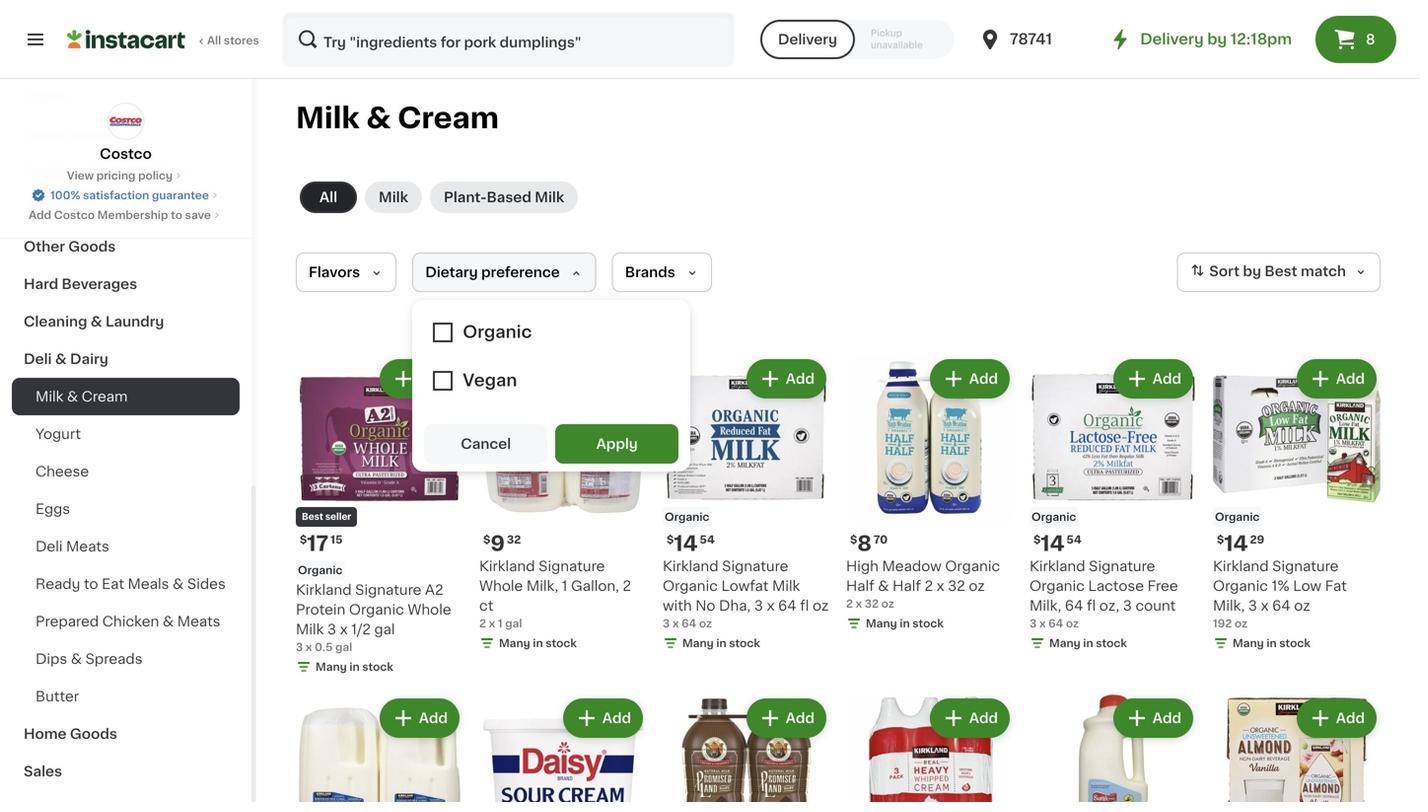 Task type: locate. For each thing, give the bounding box(es) containing it.
many for kirkland signature whole milk, 1 gallon, 2 ct
[[499, 638, 530, 649]]

deli for deli & dairy
[[24, 352, 52, 366]]

view pricing policy link
[[67, 168, 185, 183]]

costco down 100%
[[54, 210, 95, 220]]

$ for kirkland signature whole milk, 1 gallon, 2 ct
[[483, 534, 491, 545]]

all left "stores" at the left top
[[207, 35, 221, 46]]

signature up lowfat
[[722, 559, 789, 573]]

stock for 64
[[729, 638, 760, 649]]

1 horizontal spatial costco
[[100, 147, 152, 161]]

by right the sort
[[1243, 265, 1262, 278]]

signature for organic
[[355, 583, 422, 597]]

all left milk link
[[320, 190, 337, 204]]

& inside dips & spreads link
[[71, 652, 82, 666]]

1 horizontal spatial fl
[[1087, 599, 1096, 613]]

2 right gallon,
[[623, 579, 631, 593]]

0 horizontal spatial 32
[[507, 534, 521, 545]]

many in stock down 0.5
[[316, 661, 393, 672]]

goods up health & personal care
[[69, 127, 116, 141]]

$ down best seller
[[300, 534, 307, 545]]

2 $ from the left
[[483, 534, 491, 545]]

1 horizontal spatial cream
[[398, 104, 499, 132]]

& inside milk & cream "link"
[[67, 390, 78, 403]]

0 horizontal spatial 8
[[858, 533, 872, 554]]

100%
[[50, 190, 80, 201]]

deli & dairy
[[24, 352, 108, 366]]

1 vertical spatial milk & cream
[[36, 390, 128, 403]]

to left eat
[[84, 577, 98, 591]]

1 vertical spatial all
[[320, 190, 337, 204]]

0 horizontal spatial milk & cream
[[36, 390, 128, 403]]

to down guarantee
[[171, 210, 182, 220]]

many in stock down high meadow organic half & half 2 x 32 oz 2 x 32 oz at the right of the page
[[866, 618, 944, 629]]

& left sides
[[173, 577, 184, 591]]

milk & cream down dairy
[[36, 390, 128, 403]]

6 $ from the left
[[1217, 534, 1225, 545]]

0 vertical spatial 8
[[1366, 33, 1376, 46]]

$ inside "$ 14 29"
[[1217, 534, 1225, 545]]

14 for kirkland signature organic lactose free milk, 64 fl oz, 3 count
[[1041, 533, 1065, 554]]

2 down 'meadow'
[[925, 579, 933, 593]]

cream down dairy
[[82, 390, 128, 403]]

kirkland signature whole milk, 1 gallon, 2 ct 2 x 1 gal
[[479, 559, 631, 629]]

0 vertical spatial by
[[1208, 32, 1227, 46]]

2 horizontal spatial 14
[[1225, 533, 1248, 554]]

personal
[[89, 165, 152, 179]]

$ 14 54 up with
[[667, 533, 715, 554]]

signature for 1
[[539, 559, 605, 573]]

best left match
[[1265, 265, 1298, 278]]

many
[[866, 618, 897, 629], [499, 638, 530, 649], [683, 638, 714, 649], [1050, 638, 1081, 649], [1233, 638, 1264, 649], [316, 661, 347, 672]]

kirkland signature organic lowfat milk with no dha, 3 x 64 fl oz 3 x 64 oz
[[663, 559, 829, 629]]

many in stock down kirkland signature organic 1% low fat milk, 3 x 64 oz 192 oz
[[1233, 638, 1311, 649]]

0 horizontal spatial 1
[[498, 618, 503, 629]]

1 vertical spatial 8
[[858, 533, 872, 554]]

0 horizontal spatial 14
[[674, 533, 698, 554]]

milk, left gallon,
[[527, 579, 558, 593]]

milk up "yogurt"
[[36, 390, 63, 403]]

by for delivery
[[1208, 32, 1227, 46]]

butter link
[[12, 678, 240, 715]]

goods up beverages
[[68, 240, 116, 254]]

0 horizontal spatial 54
[[700, 534, 715, 545]]

cream inside "link"
[[82, 390, 128, 403]]

milk, inside kirkland signature organic 1% low fat milk, 3 x 64 oz 192 oz
[[1213, 599, 1245, 613]]

in for oz
[[1267, 638, 1277, 649]]

2 $ 14 54 from the left
[[1034, 533, 1082, 554]]

deli meats
[[36, 540, 109, 553]]

1 half from the left
[[846, 579, 875, 593]]

milk & cream link
[[12, 378, 240, 415]]

many down 0.5
[[316, 661, 347, 672]]

signature inside kirkland signature organic lowfat milk with no dha, 3 x 64 fl oz 3 x 64 oz
[[722, 559, 789, 573]]

costco up personal
[[100, 147, 152, 161]]

kirkland for kirkland signature whole milk, 1 gallon, 2 ct
[[479, 559, 535, 573]]

goods for home goods
[[70, 727, 117, 741]]

0 vertical spatial deli
[[24, 352, 52, 366]]

54
[[700, 534, 715, 545], [1067, 534, 1082, 545]]

1 down '$ 9 32'
[[498, 618, 503, 629]]

in for count
[[1084, 638, 1094, 649]]

organic inside the kirkland signature organic lactose free milk, 64 fl oz, 3 count 3 x 64 oz
[[1030, 579, 1085, 593]]

4 $ from the left
[[850, 534, 858, 545]]

milk right all link
[[379, 190, 408, 204]]

0 vertical spatial 32
[[507, 534, 521, 545]]

1 vertical spatial meats
[[177, 615, 221, 628]]

other goods link
[[12, 228, 240, 265]]

paper goods
[[24, 127, 116, 141]]

milk, inside the kirkland signature organic lactose free milk, 64 fl oz, 3 count 3 x 64 oz
[[1030, 599, 1062, 613]]

2 fl from the left
[[1087, 599, 1096, 613]]

2 14 from the left
[[1041, 533, 1065, 554]]

$ for kirkland signature organic lowfat milk with no dha, 3 x 64 fl oz
[[667, 534, 674, 545]]

milk
[[296, 104, 360, 132], [379, 190, 408, 204], [535, 190, 564, 204], [36, 390, 63, 403], [772, 579, 800, 593], [296, 622, 324, 636]]

0 vertical spatial cream
[[398, 104, 499, 132]]

preference
[[481, 265, 560, 279]]

1 horizontal spatial all
[[320, 190, 337, 204]]

gal
[[505, 618, 522, 629], [374, 622, 395, 636], [335, 642, 352, 653]]

delivery inside delivery button
[[778, 33, 838, 46]]

best left seller
[[302, 512, 323, 521]]

14 for kirkland signature organic lowfat milk with no dha, 3 x 64 fl oz
[[674, 533, 698, 554]]

gal down '$ 9 32'
[[505, 618, 522, 629]]

1 $ from the left
[[300, 534, 307, 545]]

1 horizontal spatial 54
[[1067, 534, 1082, 545]]

milk right lowfat
[[772, 579, 800, 593]]

stock down kirkland signature organic 1% low fat milk, 3 x 64 oz 192 oz
[[1280, 638, 1311, 649]]

signature up gallon,
[[539, 559, 605, 573]]

half down the high
[[846, 579, 875, 593]]

0 horizontal spatial best
[[302, 512, 323, 521]]

$ 9 32
[[483, 533, 521, 554]]

in for gal
[[350, 661, 360, 672]]

1 horizontal spatial 14
[[1041, 533, 1065, 554]]

membership
[[97, 210, 168, 220]]

best inside 'product' group
[[302, 512, 323, 521]]

by left 12:18pm
[[1208, 32, 1227, 46]]

14 up with
[[674, 533, 698, 554]]

milk down protein
[[296, 622, 324, 636]]

0 horizontal spatial half
[[846, 579, 875, 593]]

kirkland for kirkland signature a2 protein organic whole milk 3 x 1/2 gal
[[296, 583, 352, 597]]

78741 button
[[979, 12, 1097, 67]]

many down the kirkland signature organic lactose free milk, 64 fl oz, 3 count 3 x 64 oz in the bottom right of the page
[[1050, 638, 1081, 649]]

1 fl from the left
[[800, 599, 809, 613]]

in down kirkland signature organic 1% low fat milk, 3 x 64 oz 192 oz
[[1267, 638, 1277, 649]]

gal right the 1/2
[[374, 622, 395, 636]]

lowfat
[[722, 579, 769, 593]]

by inside field
[[1243, 265, 1262, 278]]

1 vertical spatial 32
[[948, 579, 966, 593]]

8
[[1366, 33, 1376, 46], [858, 533, 872, 554]]

in down the kirkland signature organic lactose free milk, 64 fl oz, 3 count 3 x 64 oz in the bottom right of the page
[[1084, 638, 1094, 649]]

0 vertical spatial whole
[[479, 579, 523, 593]]

cleaning
[[24, 315, 87, 328]]

$ 14 54 up the kirkland signature organic lactose free milk, 64 fl oz, 3 count 3 x 64 oz in the bottom right of the page
[[1034, 533, 1082, 554]]

0 horizontal spatial delivery
[[778, 33, 838, 46]]

milk & cream up milk link
[[296, 104, 499, 132]]

1 horizontal spatial 1
[[562, 579, 568, 593]]

many in stock down dha,
[[683, 638, 760, 649]]

3
[[754, 599, 763, 613], [1123, 599, 1132, 613], [1249, 599, 1258, 613], [663, 618, 670, 629], [1030, 618, 1037, 629], [327, 622, 336, 636], [296, 642, 303, 653]]

organic inside kirkland signature organic lowfat milk with no dha, 3 x 64 fl oz 3 x 64 oz
[[663, 579, 718, 593]]

milk inside milk & cream "link"
[[36, 390, 63, 403]]

best for best match
[[1265, 265, 1298, 278]]

all link
[[300, 182, 357, 213]]

0 horizontal spatial all
[[207, 35, 221, 46]]

goods inside paper goods link
[[69, 127, 116, 141]]

whole
[[479, 579, 523, 593], [408, 603, 451, 617]]

kirkland
[[479, 559, 535, 573], [663, 559, 719, 573], [1030, 559, 1086, 573], [1213, 559, 1269, 573], [296, 583, 352, 597]]

fl left oz, at the right of the page
[[1087, 599, 1096, 613]]

1 horizontal spatial delivery
[[1141, 32, 1204, 46]]

1 vertical spatial cream
[[82, 390, 128, 403]]

0 horizontal spatial milk,
[[527, 579, 558, 593]]

fl inside the kirkland signature organic lactose free milk, 64 fl oz, 3 count 3 x 64 oz
[[1087, 599, 1096, 613]]

all for all
[[320, 190, 337, 204]]

in for 2
[[900, 618, 910, 629]]

$ 14 54 for kirkland signature organic lowfat milk with no dha, 3 x 64 fl oz
[[667, 533, 715, 554]]

0 vertical spatial goods
[[69, 127, 116, 141]]

in down high meadow organic half & half 2 x 32 oz 2 x 32 oz at the right of the page
[[900, 618, 910, 629]]

in down kirkland signature whole milk, 1 gallon, 2 ct 2 x 1 gal
[[533, 638, 543, 649]]

2 horizontal spatial milk,
[[1213, 599, 1245, 613]]

14 up the kirkland signature organic lactose free milk, 64 fl oz, 3 count 3 x 64 oz in the bottom right of the page
[[1041, 533, 1065, 554]]

many down high meadow organic half & half 2 x 32 oz 2 x 32 oz at the right of the page
[[866, 618, 897, 629]]

milk inside kirkland signature organic lowfat milk with no dha, 3 x 64 fl oz 3 x 64 oz
[[772, 579, 800, 593]]

whole inside kirkland signature whole milk, 1 gallon, 2 ct 2 x 1 gal
[[479, 579, 523, 593]]

by for sort
[[1243, 265, 1262, 278]]

1 vertical spatial costco
[[54, 210, 95, 220]]

$ up the kirkland signature organic lactose free milk, 64 fl oz, 3 count 3 x 64 oz in the bottom right of the page
[[1034, 534, 1041, 545]]

stock
[[913, 618, 944, 629], [546, 638, 577, 649], [729, 638, 760, 649], [1096, 638, 1127, 649], [1280, 638, 1311, 649], [362, 661, 393, 672]]

54 up the kirkland signature organic lactose free milk, 64 fl oz, 3 count 3 x 64 oz in the bottom right of the page
[[1067, 534, 1082, 545]]

1
[[562, 579, 568, 593], [498, 618, 503, 629]]

whole down a2 on the bottom of page
[[408, 603, 451, 617]]

0 horizontal spatial whole
[[408, 603, 451, 617]]

& left dairy
[[55, 352, 67, 366]]

stock for 2
[[913, 618, 944, 629]]

signature inside kirkland signature organic 1% low fat milk, 3 x 64 oz 192 oz
[[1273, 559, 1339, 573]]

goods inside home goods link
[[70, 727, 117, 741]]

milk,
[[527, 579, 558, 593], [1030, 599, 1062, 613], [1213, 599, 1245, 613]]

deli down eggs
[[36, 540, 63, 553]]

&
[[366, 104, 391, 132], [74, 165, 86, 179], [91, 315, 102, 328], [55, 352, 67, 366], [67, 390, 78, 403], [173, 577, 184, 591], [878, 579, 889, 593], [163, 615, 174, 628], [71, 652, 82, 666]]

1/2
[[351, 622, 371, 636]]

costco
[[100, 147, 152, 161], [54, 210, 95, 220]]

organic inside kirkland signature organic 1% low fat milk, 3 x 64 oz 192 oz
[[1213, 579, 1269, 593]]

yogurt
[[36, 427, 81, 441]]

chicken
[[102, 615, 159, 628]]

dietary preference
[[425, 265, 560, 279]]

wine link
[[12, 190, 240, 228]]

kirkland inside kirkland signature organic 1% low fat milk, 3 x 64 oz 192 oz
[[1213, 559, 1269, 573]]

in down the 1/2
[[350, 661, 360, 672]]

stock down oz, at the right of the page
[[1096, 638, 1127, 649]]

many for kirkland signature organic lactose free milk, 64 fl oz, 3 count
[[1050, 638, 1081, 649]]

1 horizontal spatial milk,
[[1030, 599, 1062, 613]]

signature up lactose
[[1089, 559, 1156, 573]]

None search field
[[282, 12, 735, 67]]

gal right 0.5
[[335, 642, 352, 653]]

many down kirkland signature whole milk, 1 gallon, 2 ct 2 x 1 gal
[[499, 638, 530, 649]]

satisfaction
[[83, 190, 149, 201]]

0 vertical spatial meats
[[66, 540, 109, 553]]

sort
[[1210, 265, 1240, 278]]

2 vertical spatial 32
[[865, 598, 879, 609]]

signature inside kirkland signature whole milk, 1 gallon, 2 ct 2 x 1 gal
[[539, 559, 605, 573]]

0 vertical spatial milk & cream
[[296, 104, 499, 132]]

& right chicken
[[163, 615, 174, 628]]

x inside the kirkland signature organic lactose free milk, 64 fl oz, 3 count 3 x 64 oz
[[1040, 618, 1046, 629]]

1 horizontal spatial milk & cream
[[296, 104, 499, 132]]

1 14 from the left
[[674, 533, 698, 554]]

a2
[[425, 583, 443, 597]]

signature for free
[[1089, 559, 1156, 573]]

many for kirkland signature organic lowfat milk with no dha, 3 x 64 fl oz
[[683, 638, 714, 649]]

stock down dha,
[[729, 638, 760, 649]]

& right dips
[[71, 652, 82, 666]]

milk, left oz, at the right of the page
[[1030, 599, 1062, 613]]

2 down ct
[[479, 618, 486, 629]]

0 horizontal spatial by
[[1208, 32, 1227, 46]]

meats down sides
[[177, 615, 221, 628]]

many in stock for 64
[[683, 638, 760, 649]]

$ for kirkland signature organic 1% low fat milk, 3 x 64 oz
[[1217, 534, 1225, 545]]

signature left a2 on the bottom of page
[[355, 583, 422, 597]]

signature inside the kirkland signature organic lactose free milk, 64 fl oz, 3 count 3 x 64 oz
[[1089, 559, 1156, 573]]

product group
[[296, 355, 464, 679], [663, 355, 831, 655], [846, 355, 1014, 635], [1030, 355, 1198, 655], [1213, 355, 1381, 655], [296, 694, 464, 802], [479, 694, 647, 802], [663, 694, 831, 802], [846, 694, 1014, 802], [1030, 694, 1198, 802], [1213, 694, 1381, 802]]

1 $ 14 54 from the left
[[667, 533, 715, 554]]

instacart logo image
[[67, 28, 185, 51]]

1 horizontal spatial to
[[171, 210, 182, 220]]

flavors
[[309, 265, 360, 279]]

1 horizontal spatial by
[[1243, 265, 1262, 278]]

goods for other goods
[[68, 240, 116, 254]]

0 horizontal spatial $ 14 54
[[667, 533, 715, 554]]

milk link
[[365, 182, 422, 213]]

wine
[[24, 202, 60, 216]]

1 horizontal spatial $ 14 54
[[1034, 533, 1082, 554]]

64
[[778, 599, 797, 613], [1065, 599, 1084, 613], [1273, 599, 1291, 613], [682, 618, 697, 629], [1049, 618, 1064, 629]]

many in stock down oz, at the right of the page
[[1050, 638, 1127, 649]]

kirkland for kirkland signature organic lowfat milk with no dha, 3 x 64 fl oz
[[663, 559, 719, 573]]

kirkland inside kirkland signature organic lowfat milk with no dha, 3 x 64 fl oz 3 x 64 oz
[[663, 559, 719, 573]]

kirkland inside the kirkland signature organic lactose free milk, 64 fl oz, 3 count 3 x 64 oz
[[1030, 559, 1086, 573]]

0 horizontal spatial fl
[[800, 599, 809, 613]]

$ left 70
[[850, 534, 858, 545]]

0 vertical spatial all
[[207, 35, 221, 46]]

stock down high meadow organic half & half 2 x 32 oz 2 x 32 oz at the right of the page
[[913, 618, 944, 629]]

delivery
[[1141, 32, 1204, 46], [778, 33, 838, 46]]

stock down kirkland signature whole milk, 1 gallon, 2 ct 2 x 1 gal
[[546, 638, 577, 649]]

1 vertical spatial goods
[[68, 240, 116, 254]]

many in stock down kirkland signature whole milk, 1 gallon, 2 ct 2 x 1 gal
[[499, 638, 577, 649]]

$ up with
[[667, 534, 674, 545]]

milk, up 192
[[1213, 599, 1245, 613]]

deli
[[24, 352, 52, 366], [36, 540, 63, 553]]

& up 100%
[[74, 165, 86, 179]]

low
[[1294, 579, 1322, 593]]

x inside kirkland signature whole milk, 1 gallon, 2 ct 2 x 1 gal
[[489, 618, 495, 629]]

2 54 from the left
[[1067, 534, 1082, 545]]

2
[[623, 579, 631, 593], [925, 579, 933, 593], [846, 598, 853, 609], [479, 618, 486, 629]]

0 horizontal spatial cream
[[82, 390, 128, 403]]

best inside field
[[1265, 265, 1298, 278]]

eggs link
[[12, 490, 240, 528]]

$ inside '$ 9 32'
[[483, 534, 491, 545]]

dips & spreads link
[[12, 640, 240, 678]]

hard
[[24, 277, 58, 291]]

2 vertical spatial goods
[[70, 727, 117, 741]]

2 horizontal spatial 32
[[948, 579, 966, 593]]

deli down cleaning
[[24, 352, 52, 366]]

2 horizontal spatial gal
[[505, 618, 522, 629]]

1 vertical spatial deli
[[36, 540, 63, 553]]

flavors button
[[296, 253, 397, 292]]

delivery inside delivery by 12:18pm link
[[1141, 32, 1204, 46]]

laundry
[[106, 315, 164, 328]]

$ 14 54 for kirkland signature organic lactose free milk, 64 fl oz, 3 count
[[1034, 533, 1082, 554]]

15
[[331, 534, 343, 545]]

many down no
[[683, 638, 714, 649]]

all for all stores
[[207, 35, 221, 46]]

in
[[900, 618, 910, 629], [533, 638, 543, 649], [717, 638, 727, 649], [1084, 638, 1094, 649], [1267, 638, 1277, 649], [350, 661, 360, 672]]

$ inside $ 8 70
[[850, 534, 858, 545]]

1 horizontal spatial best
[[1265, 265, 1298, 278]]

many in stock for 1
[[499, 638, 577, 649]]

& down the high
[[878, 579, 889, 593]]

3 14 from the left
[[1225, 533, 1248, 554]]

1 left gallon,
[[562, 579, 568, 593]]

3 $ from the left
[[667, 534, 674, 545]]

ready
[[36, 577, 80, 591]]

fl right dha,
[[800, 599, 809, 613]]

1 horizontal spatial 8
[[1366, 33, 1376, 46]]

product group containing 8
[[846, 355, 1014, 635]]

& inside prepared chicken & meats link
[[163, 615, 174, 628]]

half down 'meadow'
[[893, 579, 921, 593]]

ready to eat meals & sides
[[36, 577, 226, 591]]

milk right based
[[535, 190, 564, 204]]

cancel button
[[424, 424, 548, 464]]

1 vertical spatial by
[[1243, 265, 1262, 278]]

goods inside 'other goods' link
[[68, 240, 116, 254]]

1 vertical spatial whole
[[408, 603, 451, 617]]

14 left the 29 on the bottom of page
[[1225, 533, 1248, 554]]

5 $ from the left
[[1034, 534, 1041, 545]]

14
[[674, 533, 698, 554], [1041, 533, 1065, 554], [1225, 533, 1248, 554]]

cream up plant-
[[398, 104, 499, 132]]

kirkland inside kirkland signature whole milk, 1 gallon, 2 ct 2 x 1 gal
[[479, 559, 535, 573]]

Search field
[[284, 14, 733, 65]]

1 horizontal spatial whole
[[479, 579, 523, 593]]

in down dha,
[[717, 638, 727, 649]]

1 horizontal spatial half
[[893, 579, 921, 593]]

signature inside kirkland signature a2 protein organic whole milk 3 x 1/2 gal 3 x 0.5 gal
[[355, 583, 422, 597]]

1 horizontal spatial gal
[[374, 622, 395, 636]]

54 up no
[[700, 534, 715, 545]]

sales
[[24, 765, 62, 778]]

$ up ct
[[483, 534, 491, 545]]

meadow
[[882, 559, 942, 573]]

0 horizontal spatial to
[[84, 577, 98, 591]]

brands button
[[612, 253, 712, 292]]

whole up ct
[[479, 579, 523, 593]]

milk, inside kirkland signature whole milk, 1 gallon, 2 ct 2 x 1 gal
[[527, 579, 558, 593]]

best
[[1265, 265, 1298, 278], [302, 512, 323, 521]]

$ for high meadow organic half & half 2 x 32 oz
[[850, 534, 858, 545]]

0 vertical spatial best
[[1265, 265, 1298, 278]]

signature up the low
[[1273, 559, 1339, 573]]

goods right home
[[70, 727, 117, 741]]

paper goods link
[[12, 115, 240, 153]]

stock down the 1/2
[[362, 661, 393, 672]]

& up milk link
[[366, 104, 391, 132]]

0 vertical spatial to
[[171, 210, 182, 220]]

1 54 from the left
[[700, 534, 715, 545]]

kirkland inside kirkland signature a2 protein organic whole milk 3 x 1/2 gal 3 x 0.5 gal
[[296, 583, 352, 597]]

$ 17 15
[[300, 533, 343, 554]]

1 vertical spatial best
[[302, 512, 323, 521]]

meats up eat
[[66, 540, 109, 553]]

& down deli & dairy
[[67, 390, 78, 403]]

& down beverages
[[91, 315, 102, 328]]

0.5
[[315, 642, 333, 653]]

product group containing 17
[[296, 355, 464, 679]]

many down kirkland signature organic 1% low fat milk, 3 x 64 oz 192 oz
[[1233, 638, 1264, 649]]

$ left the 29 on the bottom of page
[[1217, 534, 1225, 545]]

32 inside '$ 9 32'
[[507, 534, 521, 545]]

health
[[24, 165, 71, 179]]



Task type: vqa. For each thing, say whether or not it's contained in the screenshot.
Other Goods Goods
yes



Task type: describe. For each thing, give the bounding box(es) containing it.
3 inside kirkland signature organic 1% low fat milk, 3 x 64 oz 192 oz
[[1249, 599, 1258, 613]]

kirkland signature organic 1% low fat milk, 3 x 64 oz 192 oz
[[1213, 559, 1347, 629]]

plant-based milk link
[[430, 182, 578, 213]]

0 horizontal spatial gal
[[335, 642, 352, 653]]

kirkland for kirkland signature organic 1% low fat milk, 3 x 64 oz
[[1213, 559, 1269, 573]]

home goods
[[24, 727, 117, 741]]

many for kirkland signature organic 1% low fat milk, 3 x 64 oz
[[1233, 638, 1264, 649]]

health & personal care link
[[12, 153, 240, 190]]

signature for milk
[[722, 559, 789, 573]]

stock for oz
[[1280, 638, 1311, 649]]

delivery for delivery
[[778, 33, 838, 46]]

yogurt link
[[12, 415, 240, 453]]

& inside health & personal care link
[[74, 165, 86, 179]]

delivery by 12:18pm link
[[1109, 28, 1292, 51]]

deli for deli meats
[[36, 540, 63, 553]]

dips
[[36, 652, 67, 666]]

count
[[1136, 599, 1176, 613]]

cleaning & laundry
[[24, 315, 164, 328]]

stock for count
[[1096, 638, 1127, 649]]

whole inside kirkland signature a2 protein organic whole milk 3 x 1/2 gal 3 x 0.5 gal
[[408, 603, 451, 617]]

9
[[491, 533, 505, 554]]

milk inside the plant-based milk link
[[535, 190, 564, 204]]

70
[[874, 534, 888, 545]]

cheese
[[36, 465, 89, 478]]

match
[[1301, 265, 1347, 278]]

delivery button
[[760, 20, 855, 59]]

sides
[[187, 577, 226, 591]]

apply button
[[556, 424, 679, 464]]

policy
[[138, 170, 173, 181]]

stock for 1
[[546, 638, 577, 649]]

in for 1
[[533, 638, 543, 649]]

oz,
[[1100, 599, 1120, 613]]

54 for lowfat
[[700, 534, 715, 545]]

pricing
[[96, 170, 136, 181]]

many for high meadow organic half & half 2 x 32 oz
[[866, 618, 897, 629]]

delivery by 12:18pm
[[1141, 32, 1292, 46]]

0 horizontal spatial costco
[[54, 210, 95, 220]]

many for kirkland signature a2 protein organic whole milk 3 x 1/2 gal
[[316, 661, 347, 672]]

kirkland signature organic lactose free milk, 64 fl oz, 3 count 3 x 64 oz
[[1030, 559, 1179, 629]]

milk inside kirkland signature a2 protein organic whole milk 3 x 1/2 gal 3 x 0.5 gal
[[296, 622, 324, 636]]

organic inside high meadow organic half & half 2 x 32 oz 2 x 32 oz
[[945, 559, 1001, 573]]

milk up all link
[[296, 104, 360, 132]]

signature for low
[[1273, 559, 1339, 573]]

prepared
[[36, 615, 99, 628]]

in for 64
[[717, 638, 727, 649]]

protein
[[296, 603, 346, 617]]

stock for gal
[[362, 661, 393, 672]]

deli meats link
[[12, 528, 240, 565]]

100% satisfaction guarantee button
[[31, 183, 221, 203]]

1 vertical spatial 1
[[498, 618, 503, 629]]

all stores
[[207, 35, 259, 46]]

goods for paper goods
[[69, 127, 116, 141]]

cleaning & laundry link
[[12, 303, 240, 340]]

best match
[[1265, 265, 1347, 278]]

home goods link
[[12, 715, 240, 753]]

ct
[[479, 599, 494, 613]]

high
[[846, 559, 879, 573]]

based
[[487, 190, 532, 204]]

& inside high meadow organic half & half 2 x 32 oz 2 x 32 oz
[[878, 579, 889, 593]]

eat
[[102, 577, 124, 591]]

many in stock for count
[[1050, 638, 1127, 649]]

milk & cream inside "link"
[[36, 390, 128, 403]]

0 vertical spatial costco
[[100, 147, 152, 161]]

17
[[307, 533, 329, 554]]

0 vertical spatial 1
[[562, 579, 568, 593]]

with
[[663, 599, 692, 613]]

8 inside 8 button
[[1366, 33, 1376, 46]]

Best match Sort by field
[[1177, 253, 1381, 292]]

dips & spreads
[[36, 652, 143, 666]]

ready to eat meals & sides link
[[12, 565, 240, 603]]

1 horizontal spatial 32
[[865, 598, 879, 609]]

costco logo image
[[107, 103, 145, 140]]

0 horizontal spatial meats
[[66, 540, 109, 553]]

& inside cleaning & laundry link
[[91, 315, 102, 328]]

sales link
[[12, 753, 240, 790]]

& inside deli & dairy link
[[55, 352, 67, 366]]

x inside kirkland signature organic 1% low fat milk, 3 x 64 oz 192 oz
[[1261, 599, 1269, 613]]

add inside add costco membership to save link
[[29, 210, 51, 220]]

service type group
[[760, 20, 955, 59]]

cheese link
[[12, 453, 240, 490]]

64 inside kirkland signature organic 1% low fat milk, 3 x 64 oz 192 oz
[[1273, 599, 1291, 613]]

oz inside the kirkland signature organic lactose free milk, 64 fl oz, 3 count 3 x 64 oz
[[1066, 618, 1079, 629]]

deli & dairy link
[[12, 340, 240, 378]]

14 for kirkland signature organic 1% low fat milk, 3 x 64 oz
[[1225, 533, 1248, 554]]

home
[[24, 727, 67, 741]]

hard beverages
[[24, 277, 137, 291]]

other goods
[[24, 240, 116, 254]]

dietary
[[425, 265, 478, 279]]

$ 14 29
[[1217, 533, 1265, 554]]

8 inside 'product' group
[[858, 533, 872, 554]]

apply
[[596, 437, 638, 451]]

prepared chicken & meats
[[36, 615, 221, 628]]

kirkland for kirkland signature organic lactose free milk, 64 fl oz, 3 count
[[1030, 559, 1086, 573]]

all stores link
[[67, 12, 260, 67]]

dairy
[[70, 352, 108, 366]]

dietary preference button
[[413, 253, 597, 292]]

gal inside kirkland signature whole milk, 1 gallon, 2 ct 2 x 1 gal
[[505, 618, 522, 629]]

free
[[1148, 579, 1179, 593]]

liquor link
[[12, 78, 240, 115]]

best for best seller
[[302, 512, 323, 521]]

78741
[[1010, 32, 1052, 46]]

2 down the high
[[846, 598, 853, 609]]

many in stock for 2
[[866, 618, 944, 629]]

many in stock for oz
[[1233, 638, 1311, 649]]

gallon,
[[571, 579, 619, 593]]

add costco membership to save
[[29, 210, 211, 220]]

1 horizontal spatial meats
[[177, 615, 221, 628]]

sort by
[[1210, 265, 1262, 278]]

hard beverages link
[[12, 265, 240, 303]]

no
[[696, 599, 716, 613]]

stores
[[224, 35, 259, 46]]

cancel
[[461, 437, 511, 451]]

29
[[1250, 534, 1265, 545]]

100% satisfaction guarantee
[[50, 190, 209, 201]]

high meadow organic half & half 2 x 32 oz 2 x 32 oz
[[846, 559, 1001, 609]]

fl inside kirkland signature organic lowfat milk with no dha, 3 x 64 fl oz 3 x 64 oz
[[800, 599, 809, 613]]

costco link
[[100, 103, 152, 164]]

2 half from the left
[[893, 579, 921, 593]]

$ for kirkland signature organic lactose free milk, 64 fl oz, 3 count
[[1034, 534, 1041, 545]]

care
[[155, 165, 189, 179]]

many in stock for gal
[[316, 661, 393, 672]]

delivery for delivery by 12:18pm
[[1141, 32, 1204, 46]]

1%
[[1272, 579, 1290, 593]]

beverages
[[62, 277, 137, 291]]

fat
[[1326, 579, 1347, 593]]

lactose
[[1089, 579, 1144, 593]]

seller
[[325, 512, 351, 521]]

& inside the ready to eat meals & sides link
[[173, 577, 184, 591]]

organic inside kirkland signature a2 protein organic whole milk 3 x 1/2 gal 3 x 0.5 gal
[[349, 603, 404, 617]]

brands
[[625, 265, 676, 279]]

54 for lactose
[[1067, 534, 1082, 545]]

1 vertical spatial to
[[84, 577, 98, 591]]

$ inside $ 17 15
[[300, 534, 307, 545]]

milk inside milk link
[[379, 190, 408, 204]]

plant-based milk
[[444, 190, 564, 204]]



